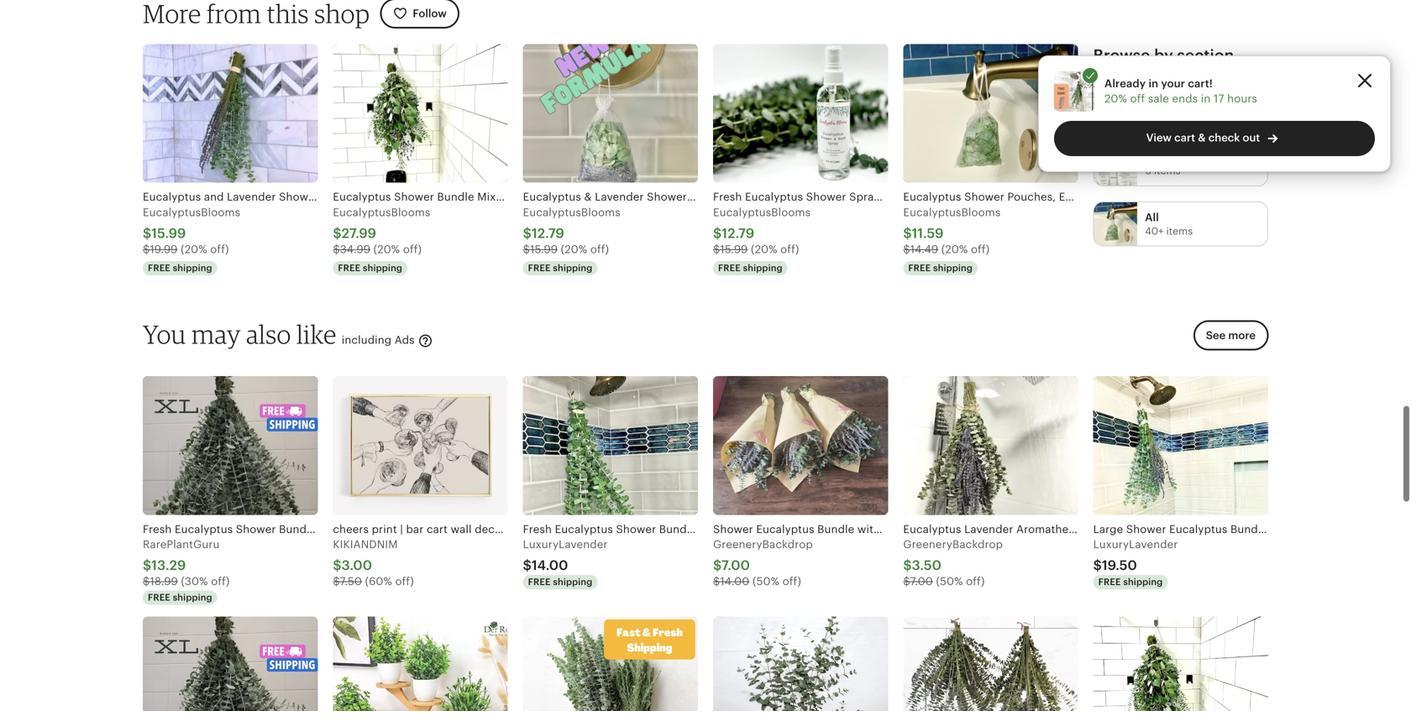 Task type: vqa. For each thing, say whether or not it's contained in the screenshot.


Task type: describe. For each thing, give the bounding box(es) containing it.
ads
[[395, 334, 415, 347]]

14
[[1145, 105, 1156, 116]]

12.79 for fresh eucalyptus shower spray | shower bundle refresher spray | spa relaxation spray | room fragrance | fresh eucalyptus scent | linen spray image at right top
[[722, 226, 755, 241]]

(20% for eucalyptus and lavender shower bundle | fresh eucalyptus bunch | easy care plants | fresh french lavender | shower eucalyptus and lavender image
[[181, 243, 207, 256]]

out
[[1243, 131, 1261, 144]]

and
[[1189, 151, 1209, 164]]

7.00 inside greenerybackdrop $ 3.50 $ 7.00 (50% off)
[[910, 576, 933, 588]]

kikiandnim $ 3.00 $ 7.50 (60% off)
[[333, 539, 414, 588]]

fresh eucalyptus shower bundle, hanging eucalyptus bundle, live eucalyptus plant, real shower eucalyptus, chakra plant, aromatherapy plant image
[[523, 376, 698, 515]]

off) for the eucalyptus & lavender shower bath pouches | aromatherapy | shower eucalyptus | eucalyptus bundles | lavender buds | shower lavender pouch image
[[591, 243, 609, 256]]

14.49
[[911, 243, 939, 256]]

already
[[1105, 77, 1146, 90]]

eucalyptusblooms $ 27.99 $ 34.99 (20% off) free shipping
[[333, 206, 431, 273]]

check
[[1209, 131, 1241, 144]]

may
[[192, 319, 241, 350]]

your
[[1162, 77, 1186, 90]]

more
[[1229, 329, 1256, 342]]

free for fresh eucalyptus shower spray | shower bundle refresher spray | spa relaxation spray | room fragrance | fresh eucalyptus scent | linen spray image at right top
[[718, 263, 741, 273]]

off) for eucalyptus shower bundle mix, 3 types of eucaluptus, silver dollar, house plant, fresh eucalyptus plant, parvifolia eucalyptus, shower plant image to the left
[[403, 243, 422, 256]]

view cart & check out
[[1147, 131, 1261, 144]]

6
[[1145, 165, 1152, 177]]

40+
[[1145, 225, 1164, 237]]

free for eucalyptus shower pouches, eucalyptus leaves, shower eucalyptus, indoor plant leaves, boho bathroom, rustic farmhouse decor, bathroom decor image
[[909, 263, 931, 273]]

shipping inside 'eucalyptusblooms $ 11.59 $ 14.49 (20% off) free shipping'
[[934, 263, 973, 273]]

0 horizontal spatial eucalyptus shower bundle mix, 3 types of eucaluptus, silver dollar, house plant, fresh eucalyptus plant, parvifolia eucalyptus, shower plant image
[[333, 44, 508, 183]]

free for the eucalyptus & lavender shower bath pouches | aromatherapy | shower eucalyptus | eucalyptus bundles | lavender buds | shower lavender pouch image
[[528, 263, 551, 273]]

greenerybackdrop for 3.50
[[904, 539, 1003, 551]]

follow
[[413, 7, 447, 20]]

free for 2nd fresh eucalyptus shower bundle, eucalyptus shower bundle, indoor eucalyptus cuttings, eucalyptus plant, eucalyptus decor, eucalyptus bundle image from the bottom of the page
[[148, 593, 170, 603]]

see
[[1206, 329, 1226, 342]]

you
[[143, 319, 186, 350]]

eucalyptusblooms $ 12.79 $ 15.99 (20% off) free shipping for fresh eucalyptus shower spray | shower bundle refresher spray | spa relaxation spray | room fragrance | fresh eucalyptus scent | linen spray image at right top
[[713, 206, 811, 273]]

luxurylavender $ 14.00 free shipping
[[523, 539, 608, 588]]

$ inside luxurylavender $ 14.00 free shipping
[[523, 558, 532, 574]]

all
[[1145, 211, 1159, 224]]

(20% for the eucalyptus & lavender shower bath pouches | aromatherapy | shower eucalyptus | eucalyptus bundles | lavender buds | shower lavender pouch image
[[561, 243, 588, 256]]

eucalyptus and lavender shower bundle | fresh eucalyptus bunch | easy care plants | fresh french lavender | shower eucalyptus and lavender image
[[143, 44, 318, 183]]

0 horizontal spatial in
[[1149, 77, 1159, 90]]

eucalyptus products 14 items
[[1145, 91, 1255, 116]]

15.99 for fresh eucalyptus shower spray | shower bundle refresher spray | spa relaxation spray | room fragrance | fresh eucalyptus scent | linen spray image at right top
[[720, 243, 748, 256]]

ends
[[1173, 92, 1198, 105]]

rareplantguru
[[143, 539, 220, 551]]

see more listings in the all section image
[[1095, 203, 1138, 246]]

(30%
[[181, 576, 208, 588]]

large shower eucalyptus bundle with lavender, hanging shower eucalyptus spray, aromatherapy, bohemian deco, fall flowers, indoor house plant image
[[1094, 376, 1269, 515]]

sale
[[1148, 92, 1170, 105]]

27.99
[[342, 226, 377, 241]]

14.00 inside greenerybackdrop $ 7.00 $ 14.00 (50% off)
[[720, 576, 750, 588]]

off) inside kikiandnim $ 3.00 $ 7.50 (60% off)
[[395, 576, 414, 588]]

see more
[[1206, 329, 1256, 342]]

shower and room spray 6 items
[[1145, 151, 1276, 177]]

greenerybackdrop $ 3.50 $ 7.00 (50% off)
[[904, 539, 1003, 588]]

items inside all 40+ items
[[1167, 225, 1193, 237]]

eucalyptusblooms for eucalyptus and lavender shower bundle | fresh eucalyptus bunch | easy care plants | fresh french lavender | shower eucalyptus and lavender image
[[143, 206, 240, 219]]

fresh eucalyptus shower bundle deal (2) image
[[904, 617, 1079, 712]]

browse
[[1094, 46, 1151, 64]]

items inside the shower and room spray 6 items
[[1154, 165, 1181, 177]]

1 horizontal spatial eucalyptus shower bundle mix, 3 types of eucaluptus, silver dollar, house plant, fresh eucalyptus plant, parvifolia eucalyptus, shower plant image
[[1094, 617, 1269, 712]]

(50% for 3.50
[[936, 576, 963, 588]]

3.50
[[912, 558, 942, 574]]

shower eucalyptus bundle with lavender, aromatherapy shower, eucalyptus aromatherapy congestion restful sleep home spa shower image
[[713, 376, 888, 515]]

greenerybackdrop $ 7.00 $ 14.00 (50% off)
[[713, 539, 813, 588]]

fake plants 8 packfor living room decor, artificial plants small faux plants indoor for home bathroom bedroom farmhouse kitchen decor image
[[333, 617, 508, 712]]

free inside 'luxurylavender $ 19.50 free shipping'
[[1099, 577, 1121, 588]]

cheers print | bar cart wall decor | cheers sign | cheers printable wall art | bar cart accessories | bar cart art | digital download image
[[333, 376, 508, 515]]

see more listings in the eucalyptus products section image
[[1095, 82, 1138, 126]]

like
[[297, 319, 337, 350]]

rareplantguru $ 13.29 $ 18.99 (30% off) free shipping
[[143, 539, 230, 603]]

container image
[[1052, 55, 1067, 70]]

off
[[1131, 92, 1145, 105]]

19.99
[[150, 243, 178, 256]]

eucalyptusblooms for fresh eucalyptus shower spray | shower bundle refresher spray | spa relaxation spray | room fragrance | fresh eucalyptus scent | linen spray image at right top
[[713, 206, 811, 219]]

34.99
[[340, 243, 371, 256]]

shower
[[1145, 151, 1186, 164]]

2 eucalyptusblooms from the left
[[333, 206, 431, 219]]



Task type: locate. For each thing, give the bounding box(es) containing it.
eucalyptusblooms $ 15.99 $ 19.99 (20% off) free shipping
[[143, 206, 240, 273]]

13.29
[[152, 558, 186, 574]]

(50%
[[753, 576, 780, 588], [936, 576, 963, 588]]

0 horizontal spatial 14.00
[[532, 558, 568, 574]]

5 eucalyptusblooms from the left
[[904, 206, 1001, 219]]

items
[[1158, 105, 1185, 116], [1154, 165, 1181, 177], [1167, 225, 1193, 237]]

cart
[[1175, 131, 1196, 144]]

greenerybackdrop
[[713, 539, 813, 551], [904, 539, 1003, 551]]

off) for eucalyptus and lavender shower bundle | fresh eucalyptus bunch | easy care plants | fresh french lavender | shower eucalyptus and lavender image
[[210, 243, 229, 256]]

eucalyptusblooms
[[143, 206, 240, 219], [333, 206, 431, 219], [523, 206, 621, 219], [713, 206, 811, 219], [904, 206, 1001, 219]]

1 greenerybackdrop from the left
[[713, 539, 813, 551]]

(20%
[[181, 243, 207, 256], [374, 243, 400, 256], [561, 243, 588, 256], [751, 243, 778, 256], [942, 243, 968, 256]]

items right 40+
[[1167, 225, 1193, 237]]

1 vertical spatial 14.00
[[720, 576, 750, 588]]

hours
[[1228, 92, 1258, 105]]

eucalyptusblooms $ 11.59 $ 14.49 (20% off) free shipping
[[904, 206, 1001, 273]]

see more listings in the shower and room spray section image
[[1095, 142, 1138, 186]]

(50% inside greenerybackdrop $ 7.00 $ 14.00 (50% off)
[[753, 576, 780, 588]]

1 eucalyptusblooms $ 12.79 $ 15.99 (20% off) free shipping from the left
[[523, 206, 621, 273]]

(20% for fresh eucalyptus shower spray | shower bundle refresher spray | spa relaxation spray | room fragrance | fresh eucalyptus scent | linen spray image at right top
[[751, 243, 778, 256]]

all 40+ items
[[1145, 211, 1193, 237]]

eucalyptusblooms $ 12.79 $ 15.99 (20% off) free shipping
[[523, 206, 621, 273], [713, 206, 811, 273]]

1 horizontal spatial in
[[1201, 92, 1211, 105]]

see more link
[[1189, 321, 1269, 361]]

20%
[[1105, 92, 1128, 105]]

2 eucalyptusblooms $ 12.79 $ 15.99 (20% off) free shipping from the left
[[713, 206, 811, 273]]

15.99 inside 'eucalyptusblooms $ 15.99 $ 19.99 (20% off) free shipping'
[[152, 226, 186, 241]]

room
[[1211, 151, 1242, 164]]

1 horizontal spatial eucalyptusblooms $ 12.79 $ 15.99 (20% off) free shipping
[[713, 206, 811, 273]]

shipping inside rareplantguru $ 13.29 $ 18.99 (30% off) free shipping
[[173, 593, 212, 603]]

14.00 inside luxurylavender $ 14.00 free shipping
[[532, 558, 568, 574]]

0 vertical spatial items
[[1158, 105, 1185, 116]]

1 vertical spatial 7.00
[[910, 576, 933, 588]]

1 eucalyptusblooms from the left
[[143, 206, 240, 219]]

2 vertical spatial items
[[1167, 225, 1193, 237]]

greenerybackdrop for 7.00
[[713, 539, 813, 551]]

items inside eucalyptus products 14 items
[[1158, 105, 1185, 116]]

1 vertical spatial eucalyptus shower bundle mix, 3 types of eucaluptus, silver dollar, house plant, fresh eucalyptus plant, parvifolia eucalyptus, shower plant image
[[1094, 617, 1269, 712]]

0 vertical spatial eucalyptus shower bundle mix, 3 types of eucaluptus, silver dollar, house plant, fresh eucalyptus plant, parvifolia eucalyptus, shower plant image
[[333, 44, 508, 183]]

eucalyptus & lavender shower bath pouches | aromatherapy | shower eucalyptus | eucalyptus bundles | lavender buds | shower lavender pouch image
[[523, 44, 698, 183]]

eucalyptus
[[1145, 91, 1204, 104]]

0 horizontal spatial (50%
[[753, 576, 780, 588]]

0 vertical spatial 7.00
[[722, 558, 750, 574]]

1 12.79 from the left
[[532, 226, 565, 241]]

17
[[1214, 92, 1225, 105]]

(60%
[[365, 576, 392, 588]]

1 vertical spatial fresh eucalyptus shower bundle, eucalyptus shower bundle, indoor eucalyptus cuttings, eucalyptus plant, eucalyptus decor, eucalyptus bundle image
[[143, 617, 318, 712]]

kikiandnim
[[333, 539, 398, 551]]

1 horizontal spatial 14.00
[[720, 576, 750, 588]]

see more button
[[1194, 321, 1269, 351]]

3 (20% from the left
[[561, 243, 588, 256]]

3 eucalyptusblooms from the left
[[523, 206, 621, 219]]

1 horizontal spatial luxurylavender
[[1094, 539, 1178, 551]]

view
[[1147, 131, 1172, 144]]

1 horizontal spatial (50%
[[936, 576, 963, 588]]

7.00 inside greenerybackdrop $ 7.00 $ 14.00 (50% off)
[[722, 558, 750, 574]]

2 horizontal spatial 15.99
[[720, 243, 748, 256]]

follow button
[[380, 0, 460, 29]]

1 (50% from the left
[[753, 576, 780, 588]]

off) inside eucalyptusblooms $ 27.99 $ 34.99 (20% off) free shipping
[[403, 243, 422, 256]]

0 horizontal spatial 15.99
[[152, 226, 186, 241]]

15.99
[[152, 226, 186, 241], [530, 243, 558, 256], [720, 243, 748, 256]]

1 horizontal spatial 7.00
[[910, 576, 933, 588]]

1 horizontal spatial 15.99
[[530, 243, 558, 256]]

eucalyptus lavender aromatherapy bath, comfortable sleep bedroom living room flower arrangement wall hanging preserved flower dried bouquet image
[[904, 376, 1079, 515]]

items down shower
[[1154, 165, 1181, 177]]

eucalyptusblooms for the eucalyptus & lavender shower bath pouches | aromatherapy | shower eucalyptus | eucalyptus bundles | lavender buds | shower lavender pouch image
[[523, 206, 621, 219]]

eucalyptus shower pouches, eucalyptus leaves, shower eucalyptus, indoor plant leaves, boho bathroom, rustic farmhouse decor, bathroom decor image
[[904, 44, 1079, 183]]

off) for 2nd fresh eucalyptus shower bundle, eucalyptus shower bundle, indoor eucalyptus cuttings, eucalyptus plant, eucalyptus decor, eucalyptus bundle image from the bottom of the page
[[211, 576, 230, 588]]

18.99
[[150, 576, 178, 588]]

view cart & check out link
[[1055, 121, 1375, 156]]

luxurylavender $ 19.50 free shipping
[[1094, 539, 1178, 588]]

5 (20% from the left
[[942, 243, 968, 256]]

7.00
[[722, 558, 750, 574], [910, 576, 933, 588]]

free for eucalyptus and lavender shower bundle | fresh eucalyptus bunch | easy care plants | fresh french lavender | shower eucalyptus and lavender image
[[148, 263, 170, 273]]

free inside eucalyptusblooms $ 27.99 $ 34.99 (20% off) free shipping
[[338, 263, 361, 273]]

shipping inside 'luxurylavender $ 19.50 free shipping'
[[1124, 577, 1163, 588]]

shipping inside eucalyptusblooms $ 27.99 $ 34.99 (20% off) free shipping
[[363, 263, 403, 273]]

you may also like including ads
[[143, 319, 418, 350]]

in up sale
[[1149, 77, 1159, 90]]

(20% inside 'eucalyptusblooms $ 11.59 $ 14.49 (20% off) free shipping'
[[942, 243, 968, 256]]

3.00
[[342, 558, 372, 574]]

2 greenerybackdrop from the left
[[904, 539, 1003, 551]]

(20% for eucalyptus shower pouches, eucalyptus leaves, shower eucalyptus, indoor plant leaves, boho bathroom, rustic farmhouse decor, bathroom decor image
[[942, 243, 968, 256]]

free for eucalyptus shower bundle mix, 3 types of eucaluptus, silver dollar, house plant, fresh eucalyptus plant, parvifolia eucalyptus, shower plant image to the left
[[338, 263, 361, 273]]

fresh eucalyptus shower spray | shower bundle refresher spray | spa relaxation spray | room fragrance | fresh eucalyptus scent | linen spray image
[[713, 44, 888, 183]]

free
[[148, 263, 170, 273], [338, 263, 361, 273], [528, 263, 551, 273], [718, 263, 741, 273], [909, 263, 931, 273], [528, 577, 551, 588], [1099, 577, 1121, 588], [148, 593, 170, 603]]

fresh rosemary & eucalyptus shower bunch | hanging ribbon inside | real baby blue eucalyptus shower flower | bundle bunch spray bath plant image
[[523, 617, 698, 712]]

1 horizontal spatial 12.79
[[722, 226, 755, 241]]

luxurylavender
[[523, 539, 608, 551], [1094, 539, 1178, 551]]

0 vertical spatial in
[[1149, 77, 1159, 90]]

2 12.79 from the left
[[722, 226, 755, 241]]

7.50
[[340, 576, 362, 588]]

already in your cart! 20% off sale ends in 17 hours
[[1105, 77, 1258, 105]]

11.59
[[912, 226, 944, 241]]

free inside 'eucalyptusblooms $ 15.99 $ 19.99 (20% off) free shipping'
[[148, 263, 170, 273]]

4 eucalyptusblooms from the left
[[713, 206, 811, 219]]

0 horizontal spatial 7.00
[[722, 558, 750, 574]]

section
[[1178, 46, 1235, 64]]

1 luxurylavender from the left
[[523, 539, 608, 551]]

off) inside 'eucalyptusblooms $ 15.99 $ 19.99 (20% off) free shipping'
[[210, 243, 229, 256]]

cart!
[[1188, 77, 1213, 90]]

0 horizontal spatial 12.79
[[532, 226, 565, 241]]

(20% for eucalyptus shower bundle mix, 3 types of eucaluptus, silver dollar, house plant, fresh eucalyptus plant, parvifolia eucalyptus, shower plant image to the left
[[374, 243, 400, 256]]

shipping
[[173, 263, 212, 273], [363, 263, 403, 273], [553, 263, 593, 273], [743, 263, 783, 273], [934, 263, 973, 273], [553, 577, 593, 588], [1124, 577, 1163, 588], [173, 593, 212, 603]]

0 horizontal spatial greenerybackdrop
[[713, 539, 813, 551]]

$
[[143, 226, 152, 241], [333, 226, 342, 241], [523, 226, 532, 241], [713, 226, 722, 241], [904, 226, 912, 241], [143, 243, 150, 256], [333, 243, 340, 256], [523, 243, 530, 256], [713, 243, 720, 256], [904, 243, 911, 256], [143, 558, 152, 574], [333, 558, 342, 574], [523, 558, 532, 574], [713, 558, 722, 574], [904, 558, 912, 574], [1094, 558, 1102, 574], [143, 576, 150, 588], [333, 576, 340, 588], [713, 576, 720, 588], [904, 576, 910, 588]]

shipping inside luxurylavender $ 14.00 free shipping
[[553, 577, 593, 588]]

12.79 for the eucalyptus & lavender shower bath pouches | aromatherapy | shower eucalyptus | eucalyptus bundles | lavender buds | shower lavender pouch image
[[532, 226, 565, 241]]

15.99 for the eucalyptus & lavender shower bath pouches | aromatherapy | shower eucalyptus | eucalyptus bundles | lavender buds | shower lavender pouch image
[[530, 243, 558, 256]]

1 vertical spatial items
[[1154, 165, 1181, 177]]

14.00
[[532, 558, 568, 574], [720, 576, 750, 588]]

shipping inside 'eucalyptusblooms $ 15.99 $ 19.99 (20% off) free shipping'
[[173, 263, 212, 273]]

spray
[[1245, 151, 1276, 164]]

free inside luxurylavender $ 14.00 free shipping
[[528, 577, 551, 588]]

1 fresh eucalyptus shower bundle, eucalyptus shower bundle, indoor eucalyptus cuttings, eucalyptus plant, eucalyptus decor, eucalyptus bundle image from the top
[[143, 376, 318, 515]]

$ inside 'luxurylavender $ 19.50 free shipping'
[[1094, 558, 1102, 574]]

(20% inside eucalyptusblooms $ 27.99 $ 34.99 (20% off) free shipping
[[374, 243, 400, 256]]

off) inside greenerybackdrop $ 7.00 $ 14.00 (50% off)
[[783, 576, 802, 588]]

including
[[342, 334, 392, 347]]

12.79
[[532, 226, 565, 241], [722, 226, 755, 241]]

&
[[1198, 131, 1206, 144]]

0 vertical spatial 14.00
[[532, 558, 568, 574]]

also
[[246, 319, 291, 350]]

1 vertical spatial in
[[1201, 92, 1211, 105]]

off) inside 'eucalyptusblooms $ 11.59 $ 14.49 (20% off) free shipping'
[[971, 243, 990, 256]]

by
[[1155, 46, 1174, 64]]

in
[[1149, 77, 1159, 90], [1201, 92, 1211, 105]]

eucalyptusblooms $ 12.79 $ 15.99 (20% off) free shipping for the eucalyptus & lavender shower bath pouches | aromatherapy | shower eucalyptus | eucalyptus bundles | lavender buds | shower lavender pouch image
[[523, 206, 621, 273]]

free inside 'eucalyptusblooms $ 11.59 $ 14.49 (20% off) free shipping'
[[909, 263, 931, 273]]

(50% for 7.00
[[753, 576, 780, 588]]

0 horizontal spatial eucalyptusblooms $ 12.79 $ 15.99 (20% off) free shipping
[[523, 206, 621, 273]]

free inside rareplantguru $ 13.29 $ 18.99 (30% off) free shipping
[[148, 593, 170, 603]]

luxurylavender for 19.50
[[1094, 539, 1178, 551]]

eucalyptus shower bundle mix, 3 types of eucaluptus, silver dollar, house plant, fresh eucalyptus plant, parvifolia eucalyptus, shower plant image
[[333, 44, 508, 183], [1094, 617, 1269, 712]]

1 horizontal spatial greenerybackdrop
[[904, 539, 1003, 551]]

off) for eucalyptus shower pouches, eucalyptus leaves, shower eucalyptus, indoor plant leaves, boho bathroom, rustic farmhouse decor, bathroom decor image
[[971, 243, 990, 256]]

0 vertical spatial fresh eucalyptus shower bundle, eucalyptus shower bundle, indoor eucalyptus cuttings, eucalyptus plant, eucalyptus decor, eucalyptus bundle image
[[143, 376, 318, 515]]

items down eucalyptus
[[1158, 105, 1185, 116]]

4 (20% from the left
[[751, 243, 778, 256]]

1 (20% from the left
[[181, 243, 207, 256]]

(50% inside greenerybackdrop $ 3.50 $ 7.00 (50% off)
[[936, 576, 963, 588]]

in left 17
[[1201, 92, 1211, 105]]

(20% inside 'eucalyptusblooms $ 15.99 $ 19.99 (20% off) free shipping'
[[181, 243, 207, 256]]

fresh eucalyptus shower bundle, eucalyptus shower bundle, indoor eucalyptus cuttings, eucalyptus plant, eucalyptus decor, eucalyptus bundle image
[[143, 376, 318, 515], [143, 617, 318, 712]]

off) for fresh eucalyptus shower spray | shower bundle refresher spray | spa relaxation spray | room fragrance | fresh eucalyptus scent | linen spray image at right top
[[781, 243, 799, 256]]

browse by section
[[1094, 46, 1235, 64]]

off)
[[210, 243, 229, 256], [403, 243, 422, 256], [591, 243, 609, 256], [781, 243, 799, 256], [971, 243, 990, 256], [211, 576, 230, 588], [395, 576, 414, 588], [783, 576, 802, 588], [966, 576, 985, 588]]

eucalyptusblooms for eucalyptus shower pouches, eucalyptus leaves, shower eucalyptus, indoor plant leaves, boho bathroom, rustic farmhouse decor, bathroom decor image
[[904, 206, 1001, 219]]

2 (50% from the left
[[936, 576, 963, 588]]

drought tolerant eucalyptus globulus silverdrop garden plant seed - 100 seeds image
[[713, 617, 888, 712]]

2 (20% from the left
[[374, 243, 400, 256]]

off) inside greenerybackdrop $ 3.50 $ 7.00 (50% off)
[[966, 576, 985, 588]]

luxurylavender for 14.00
[[523, 539, 608, 551]]

2 luxurylavender from the left
[[1094, 539, 1178, 551]]

19.50
[[1102, 558, 1138, 574]]

off) inside rareplantguru $ 13.29 $ 18.99 (30% off) free shipping
[[211, 576, 230, 588]]

0 horizontal spatial luxurylavender
[[523, 539, 608, 551]]

products
[[1207, 91, 1255, 104]]

2 fresh eucalyptus shower bundle, eucalyptus shower bundle, indoor eucalyptus cuttings, eucalyptus plant, eucalyptus decor, eucalyptus bundle image from the top
[[143, 617, 318, 712]]



